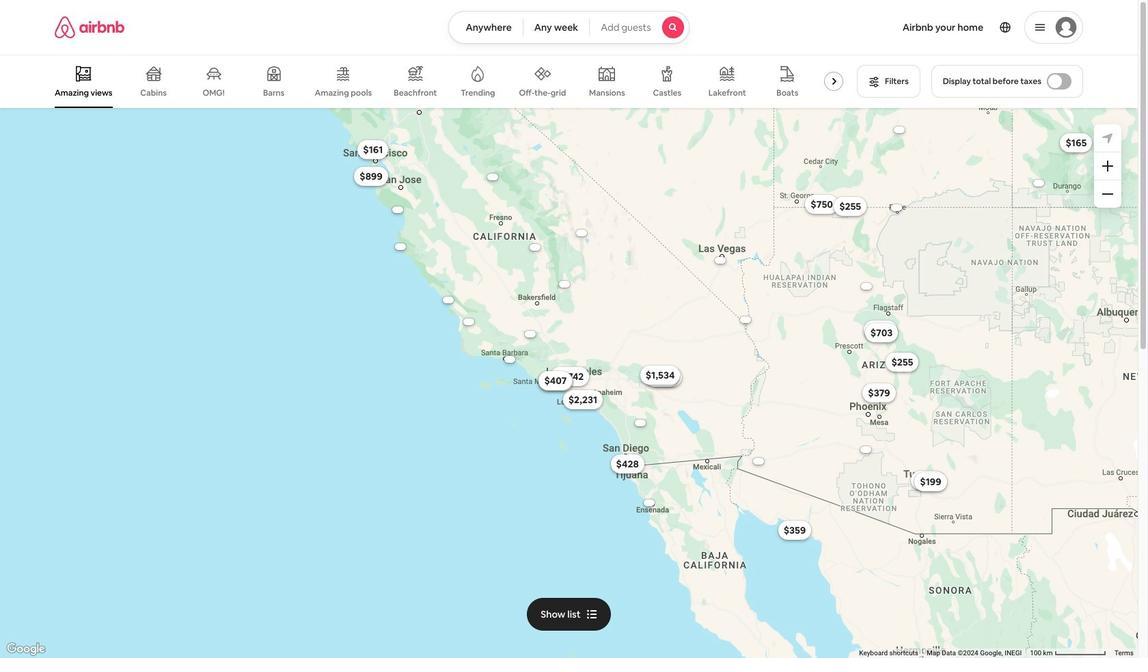 Task type: describe. For each thing, give the bounding box(es) containing it.
zoom out image
[[1103, 189, 1114, 200]]



Task type: vqa. For each thing, say whether or not it's contained in the screenshot.
the and in the The treehouse is located in the woods, by a year-round stream.  It is three miles from Hardwick Village, located on 20 acres of woods, primarily maple trees and has a lovely year-round stream that flows by the house.
no



Task type: locate. For each thing, give the bounding box(es) containing it.
None search field
[[449, 11, 690, 44]]

profile element
[[706, 0, 1084, 55]]

group
[[55, 55, 874, 108]]

google image
[[3, 641, 49, 658]]

zoom in image
[[1103, 161, 1114, 172]]

google map
showing 69 stays. region
[[0, 108, 1138, 658]]



